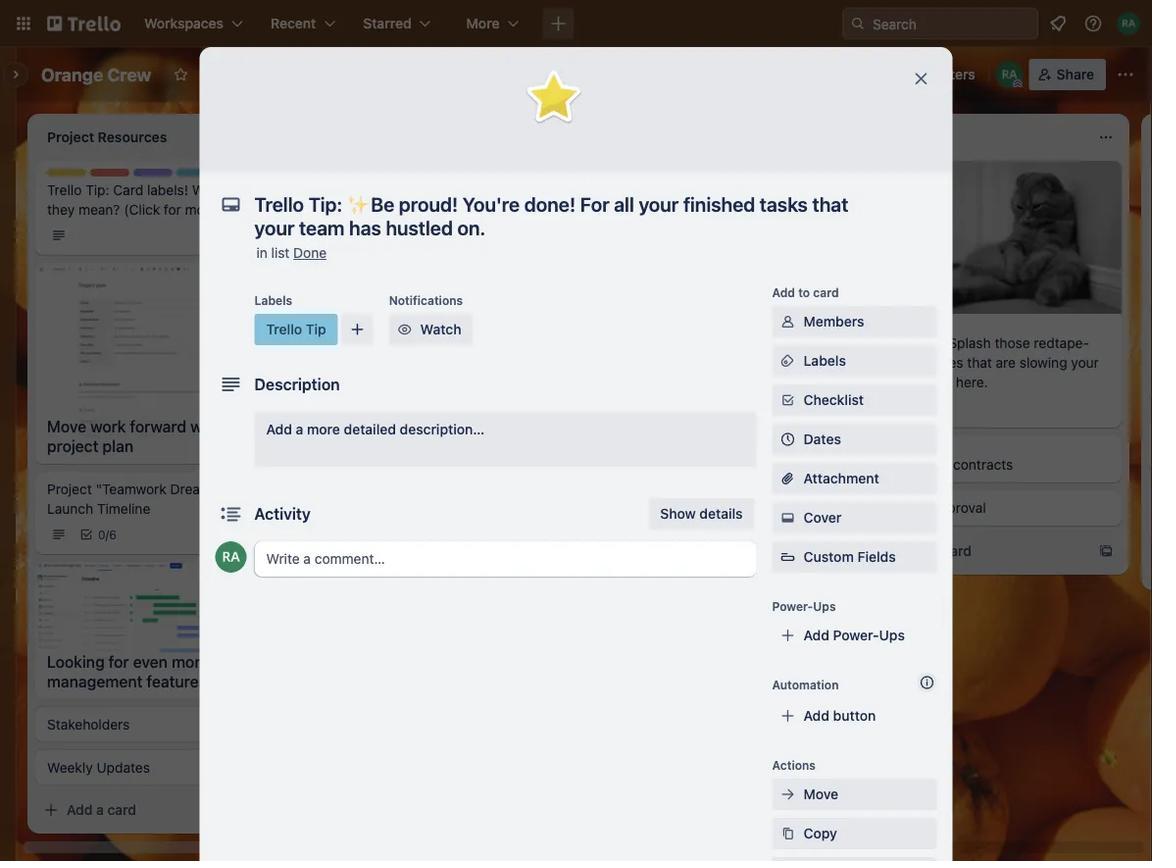 Task type: locate. For each thing, give the bounding box(es) containing it.
team down heavy
[[883, 374, 914, 390]]

those for slowing
[[995, 335, 1030, 351]]

0 horizontal spatial power-
[[772, 599, 813, 613]]

tip inside trello tip trello tip: 💬for those in-between tasks that are almost done but also awaiting one last step.
[[639, 170, 657, 183]]

tip: up issues
[[921, 335, 945, 351]]

1 horizontal spatial a
[[296, 421, 303, 437]]

1 horizontal spatial those
[[995, 335, 1030, 351]]

mean?
[[78, 202, 120, 218]]

the
[[373, 437, 393, 453]]

sm image for cover
[[778, 508, 798, 528]]

1 horizontal spatial are
[[996, 355, 1016, 371]]

sm image inside watch button
[[395, 320, 415, 339]]

show
[[660, 506, 696, 522]]

1 horizontal spatial ruby anderson (rubyanderson7) image
[[1117, 12, 1141, 35]]

0 vertical spatial add a card button
[[871, 535, 1091, 567]]

1 vertical spatial sketch
[[326, 437, 369, 453]]

move
[[804, 786, 839, 802]]

are down 💬for
[[670, 202, 690, 218]]

those for almost
[[708, 182, 744, 198]]

dates button
[[772, 424, 937, 455]]

0 horizontal spatial card
[[107, 802, 136, 818]]

trello for trello tip: card labels! what do they mean? (click for more info)
[[47, 182, 82, 198]]

sketch left the
[[326, 437, 369, 453]]

tip: up live
[[364, 182, 388, 198]]

are inside trello tip trello tip: 💬for those in-between tasks that are almost done but also awaiting one last step.
[[670, 202, 690, 218]]

that inside trello tip trello tip: splash those redtape- heavy issues that are slowing your team down here.
[[967, 355, 992, 371]]

what
[[192, 182, 225, 198]]

add a card down budget approval
[[902, 543, 972, 559]]

notifications
[[389, 293, 463, 307]]

sm image
[[395, 320, 415, 339], [778, 390, 798, 410], [778, 824, 798, 843]]

project "teamwork dream work" launch timeline link
[[47, 480, 267, 519]]

tip for trello tip trello tip: 💬for those in-between tasks that are almost done but also awaiting one last step.
[[639, 170, 657, 183]]

a down budget approval
[[932, 543, 939, 559]]

1 tasks from the left
[[326, 202, 359, 218]]

color: purple, title: "design team" element
[[133, 169, 206, 183], [326, 282, 399, 297]]

2 vertical spatial sm image
[[778, 824, 798, 843]]

0 vertical spatial color: purple, title: "design team" element
[[133, 169, 206, 183]]

trello tip: card labels! what do they mean? (click for more info)
[[47, 182, 250, 218]]

0 horizontal spatial ruby anderson (rubyanderson7) image
[[996, 61, 1024, 88]]

activity
[[255, 505, 311, 523]]

step.
[[714, 221, 745, 237]]

tip inside trello tip trello tip: this is where assigned tasks live so that your team can see who's working on what and when it's due.
[[360, 170, 378, 183]]

1 horizontal spatial add a card
[[902, 543, 972, 559]]

/
[[105, 528, 109, 541]]

1 vertical spatial add a card button
[[35, 794, 255, 826]]

your inside trello tip trello tip: this is where assigned tasks live so that your team can see who's working on what and when it's due.
[[435, 202, 463, 218]]

1 vertical spatial list
[[435, 394, 454, 410]]

freelancer contracts link
[[883, 455, 1110, 475]]

banner
[[399, 296, 443, 312]]

0 horizontal spatial a
[[96, 802, 104, 818]]

2 tasks from the left
[[604, 202, 638, 218]]

sm image for copy
[[778, 824, 798, 843]]

1 vertical spatial team
[[368, 283, 399, 297]]

that up here.
[[967, 355, 992, 371]]

done link
[[293, 245, 327, 261]]

your up "what"
[[435, 202, 463, 218]]

1 vertical spatial are
[[996, 355, 1016, 371]]

add a card button down weekly updates link
[[35, 794, 255, 826]]

design inside 'design team sketch site banner'
[[326, 283, 365, 297]]

sm image inside checklist link
[[778, 390, 798, 410]]

can
[[502, 202, 525, 218]]

weekly updates
[[47, 759, 150, 775]]

0 vertical spatial add a card
[[902, 543, 972, 559]]

description
[[255, 375, 340, 394]]

sm image inside members "link"
[[778, 312, 798, 332]]

power- down custom on the bottom
[[772, 599, 813, 613]]

do
[[229, 182, 245, 198]]

done
[[293, 245, 327, 261]]

0 vertical spatial those
[[708, 182, 744, 198]]

1 vertical spatial those
[[995, 335, 1030, 351]]

crew
[[107, 64, 151, 85]]

0 horizontal spatial ups
[[813, 599, 836, 613]]

Search field
[[866, 9, 1038, 38]]

sm image inside labels link
[[778, 351, 798, 371]]

more
[[185, 202, 217, 218], [307, 421, 340, 437]]

0 vertical spatial ups
[[813, 599, 836, 613]]

add a card button down budget approval link
[[871, 535, 1091, 567]]

0 vertical spatial your
[[435, 202, 463, 218]]

tip: inside trello tip trello tip: splash those redtape- heavy issues that are slowing your team down here.
[[921, 335, 945, 351]]

orange
[[41, 64, 103, 85]]

ups up add power-ups
[[813, 599, 836, 613]]

but
[[775, 202, 796, 218]]

team
[[467, 202, 499, 218], [883, 374, 914, 390]]

1 vertical spatial add a card
[[67, 802, 136, 818]]

tasks up who's
[[326, 202, 359, 218]]

to
[[799, 285, 810, 299]]

sm image
[[778, 312, 798, 332], [778, 351, 798, 371], [778, 508, 798, 528], [778, 785, 798, 804]]

color: lime, title: "halp" element
[[220, 169, 259, 183]]

0 vertical spatial a
[[296, 421, 303, 437]]

add
[[772, 285, 795, 299], [266, 421, 292, 437], [902, 543, 928, 559], [804, 627, 830, 643], [804, 708, 830, 724], [67, 802, 93, 818]]

card down the approval
[[943, 543, 972, 559]]

trello tip: 💬for those in-between tasks that are almost done but also awaiting one last step. link
[[604, 180, 832, 239]]

your for where
[[435, 202, 463, 218]]

0 vertical spatial are
[[670, 202, 690, 218]]

ruby anderson (rubyanderson7) image right filters
[[996, 61, 1024, 88]]

description…
[[400, 421, 485, 437]]

that inside trello tip trello tip: 💬for those in-between tasks that are almost done but also awaiting one last step.
[[641, 202, 666, 218]]

those inside trello tip trello tip: splash those redtape- heavy issues that are slowing your team down here.
[[995, 335, 1030, 351]]

add a card button
[[871, 535, 1091, 567], [35, 794, 255, 826]]

a inside "link"
[[296, 421, 303, 437]]

0 horizontal spatial your
[[435, 202, 463, 218]]

1 horizontal spatial ups
[[879, 627, 905, 643]]

members
[[804, 313, 865, 330]]

1 vertical spatial team
[[883, 374, 914, 390]]

0 horizontal spatial labels
[[255, 293, 292, 307]]

0 horizontal spatial tasks
[[326, 202, 359, 218]]

labels up trello tip
[[255, 293, 292, 307]]

those up almost
[[708, 182, 744, 198]]

more down curate
[[307, 421, 340, 437]]

tip: inside trello tip trello tip: 💬for those in-between tasks that are almost done but also awaiting one last step.
[[643, 182, 666, 198]]

tip for trello tip trello tip: splash those redtape- heavy issues that are slowing your team down here.
[[917, 323, 935, 336]]

0 horizontal spatial more
[[185, 202, 217, 218]]

more down what
[[185, 202, 217, 218]]

list up description…
[[435, 394, 454, 410]]

ruby anderson (rubyanderson7) image right open information menu icon
[[1117, 12, 1141, 35]]

2 horizontal spatial a
[[932, 543, 939, 559]]

1 horizontal spatial that
[[641, 202, 666, 218]]

tip for trello tip trello tip: this is where assigned tasks live so that your team can see who's working on what and when it's due.
[[360, 170, 378, 183]]

2 horizontal spatial card
[[943, 543, 972, 559]]

1 vertical spatial sm image
[[778, 390, 798, 410]]

sm image for members
[[778, 312, 798, 332]]

0 vertical spatial labels
[[255, 293, 292, 307]]

that
[[406, 202, 431, 218], [641, 202, 666, 218], [967, 355, 992, 371]]

more inside "link"
[[307, 421, 340, 437]]

0 vertical spatial power-
[[772, 599, 813, 613]]

6
[[109, 528, 117, 541]]

are for slowing
[[996, 355, 1016, 371]]

a
[[296, 421, 303, 437], [932, 543, 939, 559], [96, 802, 104, 818]]

tip: left 💬for
[[643, 182, 666, 198]]

back to home image
[[47, 8, 121, 39]]

tasks inside trello tip trello tip: this is where assigned tasks live so that your team can see who's working on what and when it's due.
[[326, 202, 359, 218]]

1 vertical spatial color: purple, title: "design team" element
[[326, 282, 399, 297]]

power-
[[772, 599, 813, 613], [833, 627, 879, 643]]

done
[[740, 202, 772, 218]]

card for right add a card button
[[943, 543, 972, 559]]

1 horizontal spatial team
[[883, 374, 914, 390]]

it's
[[326, 241, 345, 257]]

timeline
[[97, 501, 150, 517]]

create board or workspace image
[[549, 14, 568, 33]]

are inside trello tip trello tip: splash those redtape- heavy issues that are slowing your team down here.
[[996, 355, 1016, 371]]

budget
[[883, 500, 928, 516]]

team for heavy
[[883, 374, 914, 390]]

1 sm image from the top
[[778, 312, 798, 332]]

more inside trello tip: card labels! what do they mean? (click for more info)
[[185, 202, 217, 218]]

sm image inside cover link
[[778, 508, 798, 528]]

2 horizontal spatial that
[[967, 355, 992, 371]]

1 vertical spatial power-
[[833, 627, 879, 643]]

tip: inside trello tip trello tip: this is where assigned tasks live so that your team can see who's working on what and when it's due.
[[364, 182, 388, 198]]

1 horizontal spatial team
[[368, 283, 399, 297]]

curate customer list link
[[326, 392, 553, 412]]

color: orange, title: "one more step" element
[[326, 381, 365, 388]]

0 horizontal spatial those
[[708, 182, 744, 198]]

on
[[420, 221, 436, 237]]

0 horizontal spatial color: purple, title: "design team" element
[[133, 169, 206, 183]]

0 horizontal spatial add a card
[[67, 802, 136, 818]]

color: sky, title: "trello tip" element
[[177, 169, 229, 183], [326, 169, 378, 183], [604, 169, 657, 183], [255, 314, 338, 345], [883, 322, 935, 336]]

add a card
[[902, 543, 972, 559], [67, 802, 136, 818]]

sketch left site
[[326, 296, 369, 312]]

ups down fields
[[879, 627, 905, 643]]

your down redtape-
[[1071, 355, 1099, 371]]

0 vertical spatial sketch
[[326, 296, 369, 312]]

0 vertical spatial design
[[133, 170, 173, 183]]

those inside trello tip trello tip: 💬for those in-between tasks that are almost done but also awaiting one last step.
[[708, 182, 744, 198]]

sm image left copy
[[778, 824, 798, 843]]

ruby anderson (rubyanderson7) image
[[1117, 12, 1141, 35], [996, 61, 1024, 88]]

trello tip halp
[[177, 170, 246, 183]]

1 horizontal spatial labels
[[804, 353, 846, 369]]

team up and
[[467, 202, 499, 218]]

sm image left create from template… icon at the top of the page
[[778, 390, 798, 410]]

0 horizontal spatial that
[[406, 202, 431, 218]]

list
[[271, 245, 290, 261], [435, 394, 454, 410]]

dates
[[804, 431, 841, 447]]

Board name text field
[[31, 59, 161, 90]]

that up "one"
[[641, 202, 666, 218]]

tasks up "awaiting"
[[604, 202, 638, 218]]

project
[[47, 481, 92, 497]]

1 horizontal spatial color: purple, title: "design team" element
[[326, 282, 399, 297]]

orange crew
[[41, 64, 151, 85]]

this
[[392, 182, 418, 198]]

add a card down weekly updates
[[67, 802, 136, 818]]

0 horizontal spatial team
[[176, 170, 206, 183]]

your inside trello tip trello tip: splash those redtape- heavy issues that are slowing your team down here.
[[1071, 355, 1099, 371]]

team inside trello tip trello tip: splash those redtape- heavy issues that are slowing your team down here.
[[883, 374, 914, 390]]

2 vertical spatial card
[[107, 802, 136, 818]]

team up for
[[176, 170, 206, 183]]

custom fields
[[804, 549, 896, 565]]

custom fields button
[[772, 547, 937, 567]]

that down the is
[[406, 202, 431, 218]]

power- down power-ups
[[833, 627, 879, 643]]

sm image down the banner
[[395, 320, 415, 339]]

share button
[[1030, 59, 1106, 90]]

are
[[670, 202, 690, 218], [996, 355, 1016, 371]]

team
[[176, 170, 206, 183], [368, 283, 399, 297]]

info)
[[221, 202, 250, 218]]

tip: for splash
[[921, 335, 945, 351]]

color: sky, title: "trello tip" element for trello tip: 💬for those in-between tasks that are almost done but also awaiting one last step.
[[604, 169, 657, 183]]

priority
[[90, 170, 132, 183]]

labels up create from template… icon at the top of the page
[[804, 353, 846, 369]]

those up slowing
[[995, 335, 1030, 351]]

0 vertical spatial ruby anderson (rubyanderson7) image
[[1117, 12, 1141, 35]]

0 vertical spatial team
[[467, 202, 499, 218]]

updates
[[97, 759, 150, 775]]

1 horizontal spatial your
[[1071, 355, 1099, 371]]

add a more detailed description… link
[[255, 412, 757, 467]]

1 horizontal spatial design
[[326, 283, 365, 297]]

0 horizontal spatial are
[[670, 202, 690, 218]]

1 horizontal spatial power-
[[833, 627, 879, 643]]

0 horizontal spatial list
[[271, 245, 290, 261]]

color: purple, title: "design team" element down due.
[[326, 282, 399, 297]]

team left the banner
[[368, 283, 399, 297]]

design
[[133, 170, 173, 183], [326, 283, 365, 297]]

0 horizontal spatial add a card button
[[35, 794, 255, 826]]

tip: inside trello tip: card labels! what do they mean? (click for more info)
[[86, 182, 109, 198]]

labels link
[[772, 345, 937, 377]]

1 sketch from the top
[[326, 296, 369, 312]]

tip: for 💬for
[[643, 182, 666, 198]]

card down updates
[[107, 802, 136, 818]]

checklist
[[804, 392, 864, 408]]

1
[[906, 401, 912, 415]]

team inside trello tip trello tip: this is where assigned tasks live so that your team can see who's working on what and when it's due.
[[467, 202, 499, 218]]

trello inside trello tip: card labels! what do they mean? (click for more info)
[[47, 182, 82, 198]]

1 vertical spatial card
[[943, 543, 972, 559]]

actions
[[772, 758, 816, 772]]

trello for trello tip trello tip: 💬for those in-between tasks that are almost done but also awaiting one last step.
[[604, 170, 636, 183]]

that inside trello tip trello tip: this is where assigned tasks live so that your team can see who's working on what and when it's due.
[[406, 202, 431, 218]]

💬for
[[670, 182, 705, 198]]

sm image inside move link
[[778, 785, 798, 804]]

1 vertical spatial your
[[1071, 355, 1099, 371]]

sm image inside copy link
[[778, 824, 798, 843]]

None text field
[[245, 186, 892, 245]]

1 vertical spatial ruby anderson (rubyanderson7) image
[[996, 61, 1024, 88]]

halp
[[220, 170, 246, 183]]

0 vertical spatial more
[[185, 202, 217, 218]]

1 horizontal spatial card
[[813, 285, 839, 299]]

0 horizontal spatial team
[[467, 202, 499, 218]]

dreamy"
[[448, 437, 503, 453]]

a down description
[[296, 421, 303, 437]]

1 vertical spatial ups
[[879, 627, 905, 643]]

between
[[765, 182, 819, 198]]

that for tasks
[[641, 202, 666, 218]]

1 vertical spatial more
[[307, 421, 340, 437]]

color: purple, title: "design team" element up for
[[133, 169, 206, 183]]

approval
[[932, 500, 986, 516]]

awaiting
[[604, 221, 656, 237]]

tip for trello tip
[[306, 321, 326, 337]]

card right to
[[813, 285, 839, 299]]

trello
[[177, 170, 208, 183], [326, 170, 357, 183], [604, 170, 636, 183], [47, 182, 82, 198], [326, 182, 360, 198], [604, 182, 639, 198], [266, 321, 302, 337], [883, 323, 914, 336], [883, 335, 917, 351]]

1 vertical spatial labels
[[804, 353, 846, 369]]

contracts
[[953, 457, 1013, 473]]

1 horizontal spatial tasks
[[604, 202, 638, 218]]

0 vertical spatial sm image
[[395, 320, 415, 339]]

1 horizontal spatial more
[[307, 421, 340, 437]]

tip inside trello tip trello tip: splash those redtape- heavy issues that are slowing your team down here.
[[917, 323, 935, 336]]

sm image for move
[[778, 785, 798, 804]]

share
[[1057, 66, 1095, 82]]

are left slowing
[[996, 355, 1016, 371]]

tip:
[[86, 182, 109, 198], [364, 182, 388, 198], [643, 182, 666, 198], [921, 335, 945, 351]]

list right in
[[271, 245, 290, 261]]

trello tip trello tip: 💬for those in-between tasks that are almost done but also awaiting one last step.
[[604, 170, 826, 237]]

tasks inside trello tip trello tip: 💬for those in-between tasks that are almost done but also awaiting one last step.
[[604, 202, 638, 218]]

tip: up the mean?
[[86, 182, 109, 198]]

4 sm image from the top
[[778, 785, 798, 804]]

add a more detailed description…
[[266, 421, 485, 437]]

a down weekly updates
[[96, 802, 104, 818]]

0 vertical spatial card
[[813, 285, 839, 299]]

2 sm image from the top
[[778, 351, 798, 371]]

1 vertical spatial design
[[326, 283, 365, 297]]

slowing
[[1020, 355, 1068, 371]]

weekly updates link
[[47, 758, 267, 777]]

issues
[[924, 355, 964, 371]]

star image
[[523, 67, 586, 129]]

3 sm image from the top
[[778, 508, 798, 528]]



Task type: describe. For each thing, give the bounding box(es) containing it.
copy link
[[772, 818, 937, 849]]

edit email drafts link
[[326, 337, 553, 357]]

0 horizontal spatial design
[[133, 170, 173, 183]]

one
[[660, 221, 684, 237]]

labels!
[[147, 182, 188, 198]]

custom
[[804, 549, 854, 565]]

font
[[507, 437, 535, 453]]

tip: for this
[[364, 182, 388, 198]]

almost
[[694, 202, 736, 218]]

card for add a card button to the left
[[107, 802, 136, 818]]

sm image for checklist
[[778, 390, 798, 410]]

add power-ups
[[804, 627, 905, 643]]

star or unstar board image
[[173, 67, 189, 82]]

show details
[[660, 506, 743, 522]]

sm image for watch
[[395, 320, 415, 339]]

stakeholders link
[[47, 715, 267, 734]]

dream
[[170, 481, 212, 497]]

freelancer contracts
[[883, 457, 1013, 473]]

budget approval
[[883, 500, 986, 516]]

watch button
[[389, 314, 473, 345]]

working
[[367, 221, 417, 237]]

add down weekly
[[67, 802, 93, 818]]

primary element
[[0, 0, 1152, 47]]

fields
[[858, 549, 896, 565]]

add down automation
[[804, 708, 830, 724]]

where
[[436, 182, 475, 198]]

0 / 6
[[98, 528, 117, 541]]

weekly
[[47, 759, 93, 775]]

see
[[529, 202, 551, 218]]

trello for trello tip trello tip: this is where assigned tasks live so that your team can see who's working on what and when it's due.
[[326, 170, 357, 183]]

tasks for that
[[604, 202, 638, 218]]

color: sky, title: "trello tip" element for trello tip: this is where assigned tasks live so that your team can see who's working on what and when it's due.
[[326, 169, 378, 183]]

card
[[113, 182, 143, 198]]

show details link
[[649, 498, 755, 530]]

also
[[800, 202, 826, 218]]

cover link
[[772, 502, 937, 534]]

"teamy
[[397, 437, 445, 453]]

edit
[[326, 339, 350, 355]]

add down power-ups
[[804, 627, 830, 643]]

trello tip: splash those redtape- heavy issues that are slowing your team down here. link
[[883, 333, 1110, 392]]

color: sky, title: "trello tip" element for trello tip: splash those redtape- heavy issues that are slowing your team down here.
[[883, 322, 935, 336]]

open information menu image
[[1084, 14, 1103, 33]]

curate customer list
[[326, 394, 454, 410]]

that for issues
[[967, 355, 992, 371]]

add down description
[[266, 421, 292, 437]]

tasks for live
[[326, 202, 359, 218]]

search image
[[850, 16, 866, 31]]

live
[[363, 202, 384, 218]]

tip for trello tip halp
[[211, 170, 229, 183]]

in
[[256, 245, 268, 261]]

are for almost
[[670, 202, 690, 218]]

assigned
[[479, 182, 535, 198]]

freelancer
[[883, 457, 950, 473]]

Write a comment text field
[[255, 541, 757, 577]]

add a card for right add a card button
[[902, 543, 972, 559]]

show menu image
[[1116, 65, 1136, 84]]

power- inside "link"
[[833, 627, 879, 643]]

what
[[440, 221, 471, 237]]

trello tip trello tip: splash those redtape- heavy issues that are slowing your team down here.
[[883, 323, 1099, 390]]

watch
[[420, 321, 462, 337]]

edit email drafts
[[326, 339, 428, 355]]

details
[[700, 506, 743, 522]]

1 vertical spatial a
[[932, 543, 939, 559]]

add a card for add a card button to the left
[[67, 802, 136, 818]]

trello for trello tip halp
[[177, 170, 208, 183]]

sm image for labels
[[778, 351, 798, 371]]

color: yellow, title: "copy request" element
[[47, 169, 86, 177]]

1 horizontal spatial list
[[435, 394, 454, 410]]

add to card
[[772, 285, 839, 299]]

trello for trello tip
[[266, 321, 302, 337]]

cover
[[804, 510, 842, 526]]

automation image
[[871, 59, 898, 86]]

(click
[[124, 202, 160, 218]]

team for assigned
[[467, 202, 499, 218]]

add power-ups link
[[772, 620, 937, 651]]

design team sketch site banner
[[326, 283, 443, 312]]

create from template… image
[[1098, 543, 1114, 559]]

add right fields
[[902, 543, 928, 559]]

team inside 'design team sketch site banner'
[[368, 283, 399, 297]]

ruby anderson (rubyanderson7) image inside primary element
[[1117, 12, 1141, 35]]

move link
[[772, 779, 937, 810]]

1 horizontal spatial add a card button
[[871, 535, 1091, 567]]

in-
[[748, 182, 765, 198]]

2 vertical spatial a
[[96, 802, 104, 818]]

sketch inside 'design team sketch site banner'
[[326, 296, 369, 312]]

who's
[[326, 221, 363, 237]]

curate
[[326, 394, 368, 410]]

customer
[[372, 394, 431, 410]]

members link
[[772, 306, 937, 337]]

labels inside labels link
[[804, 353, 846, 369]]

email
[[354, 339, 387, 355]]

add button
[[804, 708, 876, 724]]

copy
[[804, 825, 837, 842]]

automation
[[772, 678, 839, 691]]

0 vertical spatial team
[[176, 170, 206, 183]]

ups inside add power-ups "link"
[[879, 627, 905, 643]]

here.
[[956, 374, 988, 390]]

work"
[[216, 481, 255, 497]]

create from template… image
[[820, 390, 836, 406]]

so
[[388, 202, 403, 218]]

splash
[[949, 335, 991, 351]]

color: red, title: "priority" element
[[90, 169, 132, 183]]

ruby anderson (rubyanderson7) image
[[215, 541, 247, 573]]

trello tip trello tip: this is where assigned tasks live so that your team can see who's working on what and when it's due.
[[326, 170, 551, 257]]

attachment
[[804, 470, 880, 486]]

priority design team
[[90, 170, 206, 183]]

workspace visible image
[[208, 67, 224, 82]]

your for redtape-
[[1071, 355, 1099, 371]]

last
[[687, 221, 710, 237]]

sketch site banner link
[[326, 294, 553, 314]]

redtape-
[[1034, 335, 1090, 351]]

checklist link
[[772, 384, 937, 416]]

detailed
[[344, 421, 396, 437]]

2 sketch from the top
[[326, 437, 369, 453]]

filters button
[[906, 59, 981, 90]]

they
[[47, 202, 75, 218]]

"teamwork
[[96, 481, 166, 497]]

0 vertical spatial list
[[271, 245, 290, 261]]

add left to
[[772, 285, 795, 299]]

trello for trello tip trello tip: splash those redtape- heavy issues that are slowing your team down here.
[[883, 323, 914, 336]]

trello tip: this is where assigned tasks live so that your team can see who's working on what and when it's due. link
[[326, 180, 553, 259]]

is
[[422, 182, 432, 198]]

0 notifications image
[[1046, 12, 1070, 35]]

due.
[[348, 241, 376, 257]]



Task type: vqa. For each thing, say whether or not it's contained in the screenshot.
the right Labels
yes



